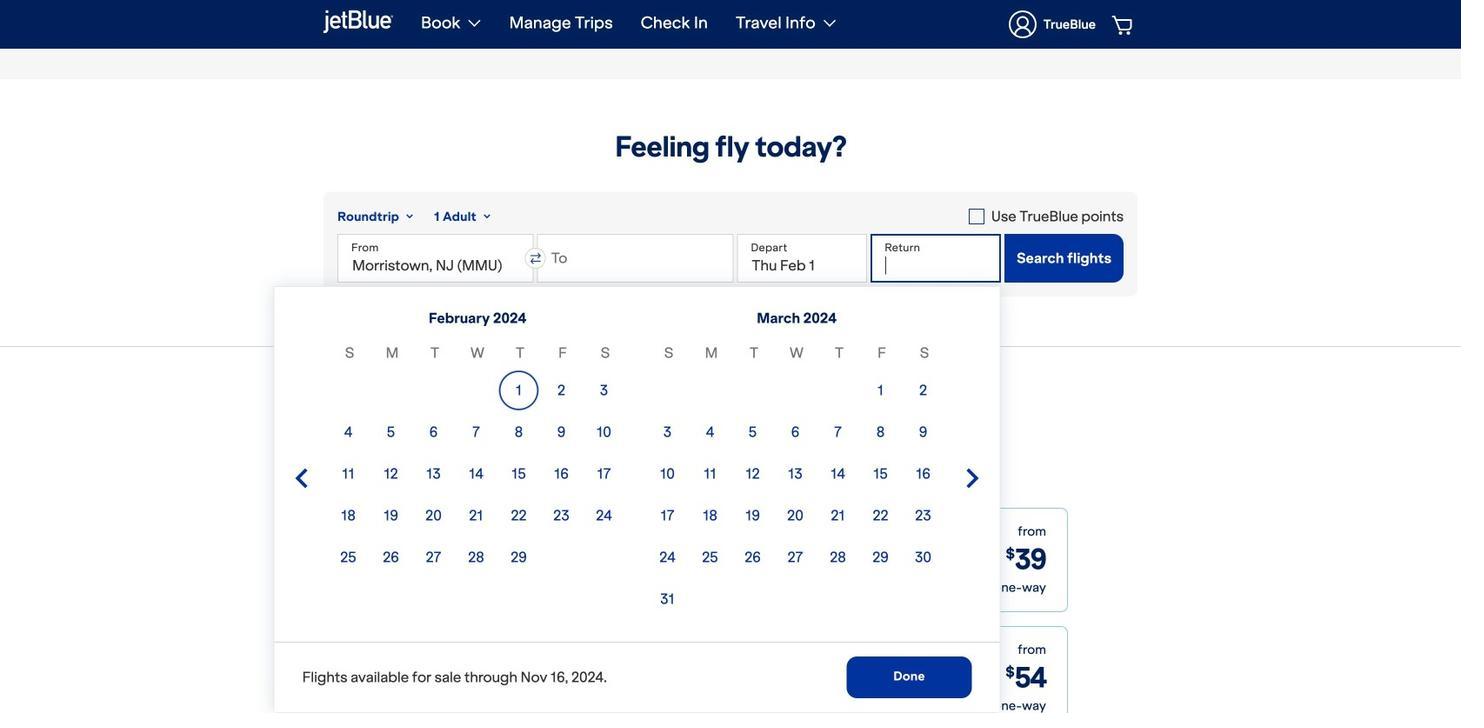 Task type: vqa. For each thing, say whether or not it's contained in the screenshot.
JetBlue Home Image
no



Task type: locate. For each thing, give the bounding box(es) containing it.
None checkbox
[[969, 206, 1124, 227]]

opens modal on same screen image
[[652, 585, 665, 594], [656, 585, 665, 594], [656, 703, 665, 712]]

opens modal on same screen image
[[652, 703, 665, 712]]

Depart Press DOWN ARROW key to select available dates field
[[737, 234, 868, 283]]

None text field
[[338, 234, 534, 283]]

None text field
[[537, 234, 734, 283]]

opens modal on same screen image for chicago image
[[656, 703, 665, 712]]

navigation
[[407, 0, 1138, 49]]

previous month image
[[291, 468, 312, 489]]



Task type: describe. For each thing, give the bounding box(es) containing it.
next month image
[[963, 468, 983, 489]]

opens modal on same screen image for boston image
[[656, 585, 665, 594]]

Return Press DOWN ARROW key to select available dates field
[[871, 234, 1001, 283]]

shopping cart (empty) image
[[1112, 14, 1136, 35]]

chicago image
[[394, 627, 546, 713]]

jetblue image
[[324, 8, 393, 35]]

boston image
[[394, 509, 546, 612]]



